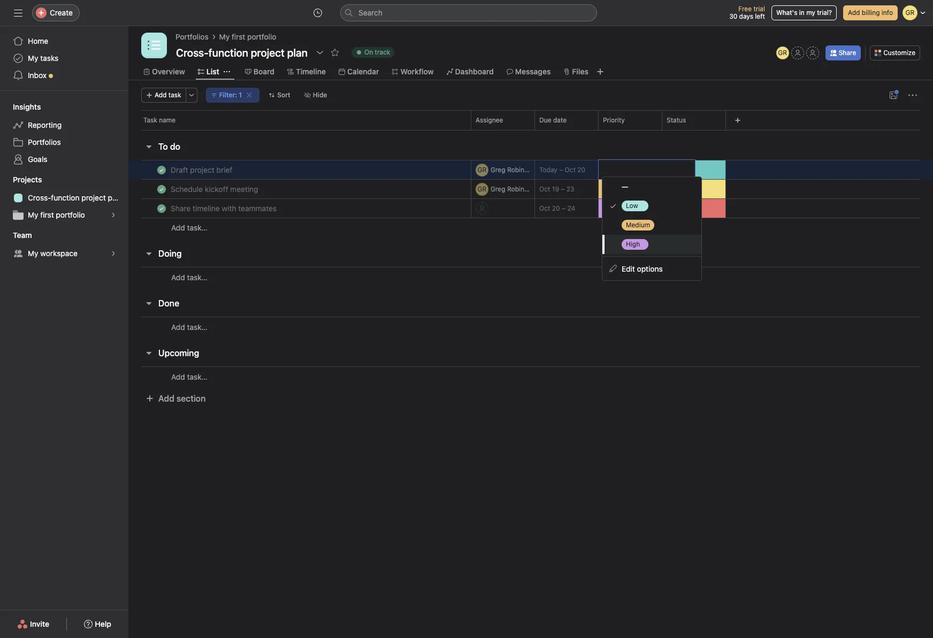 Task type: vqa. For each thing, say whether or not it's contained in the screenshot.
the right Portfolios link
yes



Task type: locate. For each thing, give the bounding box(es) containing it.
add inside button
[[159, 394, 174, 404]]

low up medium popup button
[[606, 166, 618, 174]]

0 vertical spatial on track
[[365, 48, 391, 56]]

0 vertical spatial completed checkbox
[[155, 164, 168, 176]]

options
[[638, 264, 663, 273]]

draft project brief cell
[[129, 160, 472, 180]]

collapse task list for this section image left upcoming button
[[145, 349, 153, 358]]

track up calendar
[[375, 48, 391, 56]]

0 horizontal spatial portfolios link
[[6, 134, 122, 151]]

1 completed checkbox from the top
[[155, 164, 168, 176]]

more actions image right save options image
[[909, 91, 918, 100]]

add task… button down add a task to this section image
[[171, 272, 208, 284]]

my
[[219, 32, 230, 41], [28, 54, 38, 63], [28, 210, 38, 220], [28, 249, 38, 258]]

0 vertical spatial completed image
[[155, 164, 168, 176]]

1 vertical spatial greg
[[491, 185, 506, 193]]

function
[[51, 193, 80, 202]]

robinson
[[508, 166, 536, 174], [508, 185, 536, 193]]

track
[[375, 48, 391, 56], [680, 166, 695, 174]]

billing
[[863, 9, 881, 17]]

my down team
[[28, 249, 38, 258]]

1 add task… from the top
[[171, 223, 208, 232]]

portfolio
[[247, 32, 277, 41], [56, 210, 85, 220]]

portfolio inside 'projects' 'element'
[[56, 210, 85, 220]]

first inside 'projects' 'element'
[[40, 210, 54, 220]]

0 vertical spatial on
[[365, 48, 373, 56]]

–
[[560, 166, 563, 174], [561, 185, 565, 193], [562, 205, 566, 213]]

my first portfolio up board link
[[219, 32, 277, 41]]

2 task… from the top
[[187, 273, 208, 282]]

my tasks
[[28, 54, 59, 63]]

section
[[177, 394, 206, 404]]

add task… up upcoming button
[[171, 323, 208, 332]]

customize
[[884, 49, 916, 57]]

add task… for third add task… button from the bottom
[[171, 273, 208, 282]]

what's
[[777, 9, 798, 17]]

my inside 'projects' 'element'
[[28, 210, 38, 220]]

0 horizontal spatial first
[[40, 210, 54, 220]]

1 vertical spatial oct
[[540, 185, 551, 193]]

20 right today
[[578, 166, 586, 174]]

task… for 1st add task… button from the bottom
[[187, 372, 208, 382]]

add task… button up add a task to this section image
[[171, 222, 208, 234]]

24
[[568, 205, 576, 213]]

1 task… from the top
[[187, 223, 208, 232]]

completed checkbox inside share timeline with teammates cell
[[155, 202, 168, 215]]

1 completed image from the top
[[155, 164, 168, 176]]

low
[[606, 166, 618, 174], [627, 202, 639, 210]]

0 vertical spatial greg robinson
[[491, 166, 536, 174]]

my first portfolio down cross-function project plan link
[[28, 210, 85, 220]]

row
[[129, 110, 934, 130], [141, 130, 921, 131], [129, 160, 934, 180], [129, 179, 934, 199], [129, 199, 934, 218]]

0 vertical spatial gr
[[779, 49, 788, 57]]

on track button
[[347, 45, 400, 60], [663, 161, 726, 179]]

row up 19
[[129, 160, 934, 180]]

see details, my first portfolio image
[[110, 212, 117, 218]]

2 robinson from the top
[[508, 185, 536, 193]]

reporting
[[28, 120, 62, 130]]

add for add billing info button
[[849, 9, 861, 17]]

add task… for second add task… button from the bottom of the page
[[171, 323, 208, 332]]

add task… down add a task to this section image
[[171, 273, 208, 282]]

add inside header to do tree grid
[[171, 223, 185, 232]]

oct
[[565, 166, 576, 174], [540, 185, 551, 193], [540, 205, 551, 213]]

0 vertical spatial high
[[606, 204, 620, 212]]

track down status
[[680, 166, 695, 174]]

portfolios down reporting
[[28, 138, 61, 147]]

to
[[159, 142, 168, 152]]

1 greg robinson from the top
[[491, 166, 536, 174]]

1 add task… row from the top
[[129, 218, 934, 238]]

first up board link
[[232, 32, 245, 41]]

task… for second add task… button from the bottom of the page
[[187, 323, 208, 332]]

robinson for oct 19
[[508, 185, 536, 193]]

2 vertical spatial completed checkbox
[[155, 202, 168, 215]]

3 task… from the top
[[187, 323, 208, 332]]

medium down 'high' dropdown button
[[627, 221, 651, 229]]

1 horizontal spatial track
[[680, 166, 695, 174]]

schedule kickoff meeting cell
[[129, 179, 472, 199]]

1 vertical spatial completed image
[[155, 202, 168, 215]]

medium button
[[599, 180, 662, 199]]

share button
[[826, 46, 862, 61]]

low inside dropdown button
[[606, 166, 618, 174]]

19
[[553, 185, 560, 193]]

doing
[[159, 249, 182, 259]]

portfolios link
[[176, 31, 209, 43], [6, 134, 122, 151]]

2 vertical spatial collapse task list for this section image
[[145, 349, 153, 358]]

home
[[28, 36, 48, 46]]

add billing info button
[[844, 5, 899, 20]]

add task… up add a task to this section image
[[171, 223, 208, 232]]

dashboard link
[[447, 66, 494, 78]]

0 horizontal spatial high
[[606, 204, 620, 212]]

1 horizontal spatial on track button
[[663, 161, 726, 179]]

on track button up calendar
[[347, 45, 400, 60]]

2 greg from the top
[[491, 185, 506, 193]]

Completed checkbox
[[155, 164, 168, 176], [155, 183, 168, 196], [155, 202, 168, 215]]

date
[[554, 116, 567, 124]]

my first portfolio link
[[219, 31, 277, 43], [6, 207, 122, 224]]

4 task… from the top
[[187, 372, 208, 382]]

1 vertical spatial completed checkbox
[[155, 183, 168, 196]]

my inside global element
[[28, 54, 38, 63]]

completed checkbox up completed icon
[[155, 164, 168, 176]]

3 completed checkbox from the top
[[155, 202, 168, 215]]

1 vertical spatial low
[[627, 202, 639, 210]]

4 add task… from the top
[[171, 372, 208, 382]]

collapse task list for this section image for to do
[[145, 142, 153, 151]]

add section
[[159, 394, 206, 404]]

add task button
[[141, 88, 186, 103]]

1 horizontal spatial my first portfolio link
[[219, 31, 277, 43]]

completed checkbox down completed icon
[[155, 202, 168, 215]]

add up add section button
[[171, 372, 185, 382]]

add section button
[[141, 389, 210, 409]]

1 vertical spatial on track
[[669, 166, 695, 174]]

None text field
[[174, 43, 311, 62], [603, 163, 611, 176], [174, 43, 311, 62], [603, 163, 611, 176]]

0 vertical spatial collapse task list for this section image
[[145, 142, 153, 151]]

my left tasks
[[28, 54, 38, 63]]

0 vertical spatial oct
[[565, 166, 576, 174]]

list link
[[198, 66, 219, 78]]

on track
[[365, 48, 391, 56], [669, 166, 695, 174]]

1 vertical spatial gr
[[478, 166, 487, 174]]

greg robinson for today
[[491, 166, 536, 174]]

0 horizontal spatial my first portfolio link
[[6, 207, 122, 224]]

1 vertical spatial portfolios
[[28, 138, 61, 147]]

2 add task… from the top
[[171, 273, 208, 282]]

robinson left today
[[508, 166, 536, 174]]

0 vertical spatial robinson
[[508, 166, 536, 174]]

2 collapse task list for this section image from the top
[[145, 250, 153, 258]]

2 add task… row from the top
[[129, 267, 934, 288]]

greg robinson
[[491, 166, 536, 174], [491, 185, 536, 193]]

portfolios up list link
[[176, 32, 209, 41]]

doing button
[[159, 244, 182, 263]]

oct left 19
[[540, 185, 551, 193]]

plan
[[108, 193, 123, 202]]

invite button
[[10, 615, 56, 635]]

messages
[[516, 67, 551, 76]]

23
[[567, 185, 575, 193]]

1 vertical spatial medium
[[627, 221, 651, 229]]

row containing task name
[[129, 110, 934, 130]]

row down 19
[[129, 199, 934, 218]]

3 collapse task list for this section image from the top
[[145, 349, 153, 358]]

portfolios link down reporting
[[6, 134, 122, 151]]

20
[[578, 166, 586, 174], [553, 205, 560, 213]]

on track button down status
[[663, 161, 726, 179]]

1 greg from the top
[[491, 166, 506, 174]]

add task… up section
[[171, 372, 208, 382]]

add tab image
[[597, 67, 605, 76]]

portfolio up board
[[247, 32, 277, 41]]

portfolio down cross-function project plan
[[56, 210, 85, 220]]

medium down low dropdown button
[[606, 185, 630, 193]]

add task… row
[[129, 218, 934, 238], [129, 267, 934, 288], [129, 317, 934, 337], [129, 367, 934, 387]]

high button
[[599, 199, 662, 218]]

1 horizontal spatial portfolios
[[176, 32, 209, 41]]

0 vertical spatial on track button
[[347, 45, 400, 60]]

add task… button inside header to do tree grid
[[171, 222, 208, 234]]

0 horizontal spatial on
[[365, 48, 373, 56]]

completed image
[[155, 183, 168, 196]]

history image
[[314, 9, 322, 17]]

0 vertical spatial my first portfolio link
[[219, 31, 277, 43]]

completed image down completed icon
[[155, 202, 168, 215]]

greg robinson for oct
[[491, 185, 536, 193]]

1 vertical spatial collapse task list for this section image
[[145, 250, 153, 258]]

0 vertical spatial medium
[[606, 185, 630, 193]]

greg for today – oct 20
[[491, 166, 506, 174]]

completed image inside share timeline with teammates cell
[[155, 202, 168, 215]]

collapse task list for this section image left doing
[[145, 250, 153, 258]]

timeline
[[296, 67, 326, 76]]

add task… for 1st add task… button from the bottom
[[171, 372, 208, 382]]

collapse task list for this section image
[[145, 142, 153, 151], [145, 250, 153, 258], [145, 349, 153, 358]]

1 horizontal spatial first
[[232, 32, 245, 41]]

add left section
[[159, 394, 174, 404]]

2 add task… button from the top
[[171, 272, 208, 284]]

2 vertical spatial –
[[562, 205, 566, 213]]

1 horizontal spatial portfolios link
[[176, 31, 209, 43]]

0 horizontal spatial portfolio
[[56, 210, 85, 220]]

low button
[[599, 161, 662, 179]]

task… down add a task to this section image
[[187, 273, 208, 282]]

0 vertical spatial 20
[[578, 166, 586, 174]]

high down medium popup button
[[606, 204, 620, 212]]

row down messages link
[[129, 110, 934, 130]]

1 vertical spatial first
[[40, 210, 54, 220]]

– right 19
[[561, 185, 565, 193]]

on right low dropdown button
[[669, 166, 678, 174]]

1 vertical spatial on
[[669, 166, 678, 174]]

1 vertical spatial 20
[[553, 205, 560, 213]]

0 vertical spatial portfolio
[[247, 32, 277, 41]]

1 vertical spatial –
[[561, 185, 565, 193]]

2 completed image from the top
[[155, 202, 168, 215]]

collapse task list for this section image left to
[[145, 142, 153, 151]]

portfolios inside insights element
[[28, 138, 61, 147]]

1 vertical spatial my first portfolio link
[[6, 207, 122, 224]]

share timeline with teammates cell
[[129, 199, 472, 218]]

2 greg robinson from the top
[[491, 185, 536, 193]]

low down medium popup button
[[627, 202, 639, 210]]

timeline link
[[288, 66, 326, 78]]

home link
[[6, 33, 122, 50]]

first down cross-
[[40, 210, 54, 220]]

header to do tree grid
[[129, 160, 934, 238]]

on inside row
[[669, 166, 678, 174]]

on up calendar
[[365, 48, 373, 56]]

1 horizontal spatial high
[[627, 240, 641, 248]]

oct up "23"
[[565, 166, 576, 174]]

add left billing
[[849, 9, 861, 17]]

my first portfolio link down function
[[6, 207, 122, 224]]

cross-function project plan
[[28, 193, 123, 202]]

0 horizontal spatial portfolios
[[28, 138, 61, 147]]

collapse task list for this section image for doing
[[145, 250, 153, 258]]

my first portfolio link up board link
[[219, 31, 277, 43]]

add task… for add task… button inside header to do tree grid
[[171, 223, 208, 232]]

completed checkbox inside schedule kickoff meeting cell
[[155, 183, 168, 196]]

1 horizontal spatial my first portfolio
[[219, 32, 277, 41]]

Draft project brief text field
[[169, 165, 236, 175]]

add left task
[[155, 91, 167, 99]]

high inside option
[[627, 240, 641, 248]]

3 add task… row from the top
[[129, 317, 934, 337]]

task… inside header to do tree grid
[[187, 223, 208, 232]]

0 vertical spatial first
[[232, 32, 245, 41]]

team button
[[0, 230, 32, 241]]

add for 1st add task… button from the bottom
[[171, 372, 185, 382]]

add up doing "button"
[[171, 223, 185, 232]]

greg robinson left 19
[[491, 185, 536, 193]]

portfolios link up list link
[[176, 31, 209, 43]]

upcoming
[[159, 349, 199, 358]]

teams element
[[0, 226, 129, 265]]

my first portfolio inside 'projects' 'element'
[[28, 210, 85, 220]]

1 vertical spatial my first portfolio
[[28, 210, 85, 220]]

completed image up completed icon
[[155, 164, 168, 176]]

more actions image
[[909, 91, 918, 100], [188, 92, 195, 99]]

add down doing
[[171, 273, 185, 282]]

– left 24
[[562, 205, 566, 213]]

0 vertical spatial low
[[606, 166, 618, 174]]

my down cross-
[[28, 210, 38, 220]]

completed image
[[155, 164, 168, 176], [155, 202, 168, 215]]

0 vertical spatial track
[[375, 48, 391, 56]]

task… up add a task to this section image
[[187, 223, 208, 232]]

today
[[540, 166, 558, 174]]

my inside teams element
[[28, 249, 38, 258]]

completed checkbox inside draft project brief cell
[[155, 164, 168, 176]]

greg
[[491, 166, 506, 174], [491, 185, 506, 193]]

1 vertical spatial robinson
[[508, 185, 536, 193]]

what's in my trial?
[[777, 9, 833, 17]]

files
[[573, 67, 589, 76]]

do
[[170, 142, 180, 152]]

completed checkbox down to
[[155, 183, 168, 196]]

create
[[50, 8, 73, 17]]

1 horizontal spatial low
[[627, 202, 639, 210]]

1 horizontal spatial on track
[[669, 166, 695, 174]]

0 horizontal spatial 20
[[553, 205, 560, 213]]

2 completed checkbox from the top
[[155, 183, 168, 196]]

1 vertical spatial on track button
[[663, 161, 726, 179]]

task…
[[187, 223, 208, 232], [187, 273, 208, 282], [187, 323, 208, 332], [187, 372, 208, 382]]

1 horizontal spatial 20
[[578, 166, 586, 174]]

20 left 24
[[553, 205, 560, 213]]

done
[[159, 299, 179, 308]]

assignee
[[476, 116, 504, 124]]

– right today
[[560, 166, 563, 174]]

1 vertical spatial greg robinson
[[491, 185, 536, 193]]

1 vertical spatial portfolio
[[56, 210, 85, 220]]

2 vertical spatial gr
[[478, 185, 487, 193]]

add task… button up upcoming button
[[171, 322, 208, 333]]

high up edit
[[627, 240, 641, 248]]

1 vertical spatial track
[[680, 166, 695, 174]]

upcoming button
[[159, 344, 199, 363]]

add task… button up section
[[171, 371, 208, 383]]

greg robinson left today
[[491, 166, 536, 174]]

my first portfolio
[[219, 32, 277, 41], [28, 210, 85, 220]]

1 robinson from the top
[[508, 166, 536, 174]]

robinson left 19
[[508, 185, 536, 193]]

add task… inside header to do tree grid
[[171, 223, 208, 232]]

task… up section
[[187, 372, 208, 382]]

1 horizontal spatial on
[[669, 166, 678, 174]]

on track up calendar
[[365, 48, 391, 56]]

workflow link
[[392, 66, 434, 78]]

0 horizontal spatial low
[[606, 166, 618, 174]]

calendar
[[348, 67, 379, 76]]

completed image inside draft project brief cell
[[155, 164, 168, 176]]

on track down status
[[669, 166, 695, 174]]

add down the "done"
[[171, 323, 185, 332]]

0 vertical spatial greg
[[491, 166, 506, 174]]

0 vertical spatial portfolios
[[176, 32, 209, 41]]

3 add task… from the top
[[171, 323, 208, 332]]

projects button
[[0, 175, 42, 185]]

1 collapse task list for this section image from the top
[[145, 142, 153, 151]]

30
[[730, 12, 738, 20]]

oct down oct 19 – 23
[[540, 205, 551, 213]]

task… up upcoming button
[[187, 323, 208, 332]]

1 vertical spatial high
[[627, 240, 641, 248]]

0 horizontal spatial my first portfolio
[[28, 210, 85, 220]]

1 add task… button from the top
[[171, 222, 208, 234]]

help
[[95, 620, 111, 629]]

more actions image right task
[[188, 92, 195, 99]]

2 vertical spatial oct
[[540, 205, 551, 213]]

first
[[232, 32, 245, 41], [40, 210, 54, 220]]

robinson for today
[[508, 166, 536, 174]]



Task type: describe. For each thing, give the bounding box(es) containing it.
high option
[[603, 235, 702, 254]]

add field image
[[735, 117, 742, 124]]

edit
[[622, 264, 636, 273]]

hide sidebar image
[[14, 9, 22, 17]]

gr inside gr button
[[779, 49, 788, 57]]

– for oct 20
[[562, 205, 566, 213]]

clear image
[[246, 92, 253, 99]]

—
[[622, 182, 629, 191]]

inbox link
[[6, 67, 122, 84]]

inbox
[[28, 71, 47, 80]]

task
[[144, 116, 157, 124]]

share
[[840, 49, 857, 57]]

add for third add task… button from the bottom
[[171, 273, 185, 282]]

filter: 1
[[219, 91, 242, 99]]

add for add task… button inside header to do tree grid
[[171, 223, 185, 232]]

overview link
[[144, 66, 185, 78]]

add a task to this section image
[[187, 250, 196, 258]]

3 add task… button from the top
[[171, 322, 208, 333]]

sort button
[[264, 88, 295, 103]]

add billing info
[[849, 9, 894, 17]]

oct for oct 20 – 24
[[540, 205, 551, 213]]

collapse task list for this section image
[[145, 299, 153, 308]]

files link
[[564, 66, 589, 78]]

0 horizontal spatial track
[[375, 48, 391, 56]]

0 horizontal spatial on track
[[365, 48, 391, 56]]

add for second add task… button from the bottom of the page
[[171, 323, 185, 332]]

completed checkbox for oct 19
[[155, 183, 168, 196]]

projects element
[[0, 170, 129, 226]]

0 vertical spatial my first portfolio
[[219, 32, 277, 41]]

reporting link
[[6, 117, 122, 134]]

dashboard
[[456, 67, 494, 76]]

my workspace link
[[6, 245, 122, 262]]

workspace
[[40, 249, 78, 258]]

completed checkbox for oct 20
[[155, 202, 168, 215]]

search button
[[341, 4, 598, 21]]

add task
[[155, 91, 181, 99]]

filter:
[[219, 91, 237, 99]]

tab actions image
[[224, 69, 230, 75]]

trial
[[754, 5, 766, 13]]

gr button
[[777, 47, 790, 59]]

task… for third add task… button from the bottom
[[187, 273, 208, 282]]

search list box
[[341, 4, 598, 21]]

high inside dropdown button
[[606, 204, 620, 212]]

row down today
[[129, 179, 934, 199]]

row down due
[[141, 130, 921, 131]]

name
[[159, 116, 176, 124]]

overview
[[152, 67, 185, 76]]

board link
[[245, 66, 275, 78]]

invite
[[30, 620, 49, 629]]

greg for oct 19 – 23
[[491, 185, 506, 193]]

add a task to this section image
[[186, 142, 194, 151]]

workflow
[[401, 67, 434, 76]]

see details, my workspace image
[[110, 251, 117, 257]]

oct 20 – 24
[[540, 205, 576, 213]]

to do button
[[159, 137, 180, 156]]

track inside row
[[680, 166, 695, 174]]

free
[[739, 5, 752, 13]]

completed image for oct 20 – 24
[[155, 202, 168, 215]]

gr for today – oct 20
[[478, 166, 487, 174]]

1 vertical spatial portfolios link
[[6, 134, 122, 151]]

show options image
[[316, 48, 325, 57]]

Schedule kickoff meeting text field
[[169, 184, 262, 195]]

0 vertical spatial portfolios link
[[176, 31, 209, 43]]

status
[[667, 116, 687, 124]]

insights element
[[0, 97, 129, 170]]

projects
[[13, 175, 42, 184]]

today – oct 20
[[540, 166, 586, 174]]

global element
[[0, 26, 129, 91]]

team
[[13, 231, 32, 240]]

filter: 1 button
[[206, 88, 260, 103]]

medium inside popup button
[[606, 185, 630, 193]]

1 horizontal spatial portfolio
[[247, 32, 277, 41]]

edit options
[[622, 264, 663, 273]]

priority
[[604, 116, 625, 124]]

what's in my trial? button
[[772, 5, 838, 20]]

insights button
[[0, 102, 41, 112]]

free trial 30 days left
[[730, 5, 766, 20]]

cross-function project plan link
[[6, 190, 123, 207]]

0 horizontal spatial more actions image
[[188, 92, 195, 99]]

days
[[740, 12, 754, 20]]

save options image
[[890, 91, 899, 100]]

create button
[[32, 4, 80, 21]]

4 add task… button from the top
[[171, 371, 208, 383]]

left
[[756, 12, 766, 20]]

completed checkbox for today
[[155, 164, 168, 176]]

in
[[800, 9, 805, 17]]

task
[[169, 91, 181, 99]]

task… for add task… button inside header to do tree grid
[[187, 223, 208, 232]]

my
[[807, 9, 816, 17]]

due date
[[540, 116, 567, 124]]

oct for oct 19 – 23
[[540, 185, 551, 193]]

1
[[239, 91, 242, 99]]

Share timeline with teammates text field
[[169, 203, 280, 214]]

hide button
[[300, 88, 332, 103]]

calendar link
[[339, 66, 379, 78]]

search
[[359, 8, 383, 17]]

collapse task list for this section image for upcoming
[[145, 349, 153, 358]]

row containing high
[[129, 199, 934, 218]]

info
[[882, 9, 894, 17]]

help button
[[77, 615, 118, 635]]

list
[[207, 67, 219, 76]]

goals link
[[6, 151, 122, 168]]

gr for oct 19 – 23
[[478, 185, 487, 193]]

oct 19 – 23
[[540, 185, 575, 193]]

customize button
[[871, 46, 921, 61]]

goals
[[28, 155, 47, 164]]

my up tab actions icon
[[219, 32, 230, 41]]

list image
[[148, 39, 161, 52]]

0 vertical spatial –
[[560, 166, 563, 174]]

add to starred image
[[331, 48, 340, 57]]

task name
[[144, 116, 176, 124]]

– for oct 19
[[561, 185, 565, 193]]

0 horizontal spatial on track button
[[347, 45, 400, 60]]

1 horizontal spatial more actions image
[[909, 91, 918, 100]]

completed image for today – oct 20
[[155, 164, 168, 176]]

sort
[[277, 91, 291, 99]]

my workspace
[[28, 249, 78, 258]]

insights
[[13, 102, 41, 111]]

to do
[[159, 142, 180, 152]]

on track inside row
[[669, 166, 695, 174]]

4 add task… row from the top
[[129, 367, 934, 387]]



